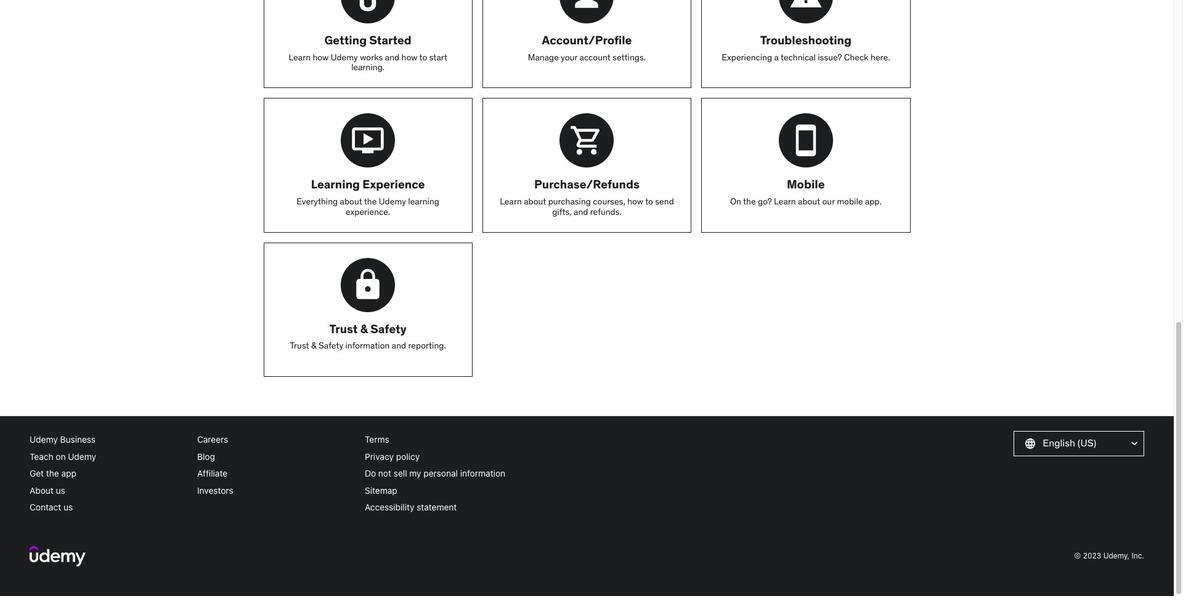 Task type: describe. For each thing, give the bounding box(es) containing it.
teach
[[30, 451, 53, 462]]

purchase/refunds learn about purchasing courses, how to send gifts, and refunds.
[[500, 177, 674, 217]]

here.
[[871, 51, 890, 63]]

sitemap link
[[365, 482, 523, 499]]

about inside mobile on the go? learn about our mobile app.
[[798, 196, 820, 207]]

how inside purchase/refunds learn about purchasing courses, how to send gifts, and refunds.
[[627, 196, 643, 207]]

and inside purchase/refunds learn about purchasing courses, how to send gifts, and refunds.
[[574, 206, 588, 217]]

about inside learning experience everything about the udemy learning experience.
[[340, 196, 362, 207]]

about
[[30, 485, 54, 496]]

getting started learn how udemy works and how to start learning.
[[289, 33, 447, 73]]

about us link
[[30, 482, 187, 499]]

course taking logo image
[[341, 113, 395, 168]]

affiliate
[[197, 468, 228, 479]]

us for contact us
[[64, 502, 73, 513]]

careers link
[[197, 431, 355, 448]]

teach on udemy
[[30, 451, 96, 462]]

get the app link
[[30, 465, 187, 482]]

english (us)
[[1043, 437, 1097, 449]]

app.
[[865, 196, 882, 207]]

to inside getting started learn how udemy works and how to start learning.
[[419, 51, 427, 63]]

careers
[[197, 434, 228, 445]]

affiliate link
[[197, 465, 355, 482]]

learning experience everything about the udemy learning experience.
[[297, 177, 439, 217]]

about us
[[30, 485, 65, 496]]

purchase/refunds
[[534, 177, 640, 192]]

on
[[56, 451, 66, 462]]

issue?
[[818, 51, 842, 63]]

1 vertical spatial safety
[[319, 340, 343, 352]]

policy
[[396, 451, 420, 462]]

send
[[655, 196, 674, 207]]

statement
[[417, 502, 457, 513]]

do not sell my personal information link
[[365, 465, 523, 482]]

learning.
[[351, 62, 385, 73]]

start
[[429, 51, 447, 63]]

account/profile
[[542, 33, 632, 47]]

experience
[[363, 177, 425, 192]]

person logo image
[[560, 0, 614, 23]]

2023
[[1083, 551, 1102, 561]]

1 horizontal spatial information
[[460, 468, 505, 479]]

personal
[[424, 468, 458, 479]]

terms link
[[365, 431, 523, 448]]

0 horizontal spatial trust
[[290, 340, 309, 352]]

learn inside getting started learn how udemy works and how to start learning.
[[289, 51, 311, 63]]

technical
[[781, 51, 816, 63]]

accessibility statement
[[365, 502, 457, 513]]

investors link
[[197, 482, 355, 499]]

get
[[30, 468, 44, 479]]

our
[[822, 196, 835, 207]]

experience.
[[346, 206, 390, 217]]

1 horizontal spatial how
[[402, 51, 417, 63]]

business
[[60, 434, 96, 445]]

udemy business link
[[30, 431, 187, 448]]

inc.
[[1132, 551, 1144, 561]]

reporting.
[[408, 340, 446, 352]]

learn inside mobile on the go? learn about our mobile app.
[[774, 196, 796, 207]]

udemy inside getting started learn how udemy works and how to start learning.
[[331, 51, 358, 63]]

blog link
[[197, 448, 355, 465]]

account
[[580, 51, 611, 63]]

accessibility statement link
[[365, 499, 523, 516]]

purchasing
[[548, 196, 591, 207]]

do
[[365, 468, 376, 479]]

experiencing
[[722, 51, 772, 63]]

1 horizontal spatial trust
[[329, 321, 358, 336]]

learning
[[408, 196, 439, 207]]

sell
[[394, 468, 407, 479]]

© 2023 udemy, inc.
[[1075, 551, 1144, 561]]

troubleshooting experiencing a technical issue? check here.
[[722, 33, 890, 63]]

contact
[[30, 502, 61, 513]]

everything
[[297, 196, 338, 207]]

mobile on the go? learn about our mobile app.
[[730, 177, 882, 207]]



Task type: vqa. For each thing, say whether or not it's contained in the screenshot.
Started
yes



Task type: locate. For each thing, give the bounding box(es) containing it.
0 horizontal spatial safety
[[319, 340, 343, 352]]

0 vertical spatial and
[[385, 51, 399, 63]]

information
[[345, 340, 390, 352], [460, 468, 505, 479]]

about down learning
[[340, 196, 362, 207]]

0 vertical spatial information
[[345, 340, 390, 352]]

mobile
[[837, 196, 863, 207]]

1 vertical spatial to
[[645, 196, 653, 207]]

refunds.
[[590, 206, 622, 217]]

(us)
[[1078, 437, 1097, 449]]

how
[[313, 51, 329, 63], [402, 51, 417, 63], [627, 196, 643, 207]]

to inside purchase/refunds learn about purchasing courses, how to send gifts, and refunds.
[[645, 196, 653, 207]]

1 horizontal spatial about
[[524, 196, 546, 207]]

2 vertical spatial and
[[392, 340, 406, 352]]

udemy up teach
[[30, 434, 58, 445]]

app
[[61, 468, 76, 479]]

2 horizontal spatial the
[[743, 196, 756, 207]]

and inside getting started learn how udemy works and how to start learning.
[[385, 51, 399, 63]]

the inside mobile on the go? learn about our mobile app.
[[743, 196, 756, 207]]

do not sell my personal information
[[365, 468, 505, 479]]

about left gifts,
[[524, 196, 546, 207]]

1 horizontal spatial to
[[645, 196, 653, 207]]

privacy policy
[[365, 451, 420, 462]]

udemy down business
[[68, 451, 96, 462]]

how down getting
[[313, 51, 329, 63]]

contact us link
[[30, 499, 187, 516]]

0 horizontal spatial how
[[313, 51, 329, 63]]

udemy,
[[1104, 551, 1130, 561]]

how down started
[[402, 51, 417, 63]]

and right gifts,
[[574, 206, 588, 217]]

works
[[360, 51, 383, 63]]

2 horizontal spatial how
[[627, 196, 643, 207]]

us down get the app
[[56, 485, 65, 496]]

1 vertical spatial and
[[574, 206, 588, 217]]

1 horizontal spatial safety
[[370, 321, 407, 336]]

accessibility
[[365, 502, 414, 513]]

0 vertical spatial safety
[[370, 321, 407, 336]]

how right 'courses,'
[[627, 196, 643, 207]]

my
[[409, 468, 421, 479]]

udemy down getting
[[331, 51, 358, 63]]

main content
[[0, 0, 1174, 416]]

trust
[[329, 321, 358, 336], [290, 340, 309, 352]]

check
[[844, 51, 869, 63]]

mobile logo image
[[779, 113, 833, 168]]

settings.
[[613, 51, 646, 63]]

us
[[56, 485, 65, 496], [64, 502, 73, 513]]

get the app
[[30, 468, 76, 479]]

terms
[[365, 434, 389, 445]]

trust & safety trust & safety information and reporting.
[[290, 321, 446, 352]]

us for about us
[[56, 485, 65, 496]]

investors
[[197, 485, 233, 496]]

2 horizontal spatial learn
[[774, 196, 796, 207]]

learning
[[311, 177, 360, 192]]

contact us
[[30, 502, 73, 513]]

1 vertical spatial information
[[460, 468, 505, 479]]

the right on
[[743, 196, 756, 207]]

information right personal
[[460, 468, 505, 479]]

privacy
[[365, 451, 394, 462]]

about down 'mobile'
[[798, 196, 820, 207]]

gifts,
[[552, 206, 572, 217]]

learn
[[289, 51, 311, 63], [500, 196, 522, 207], [774, 196, 796, 207]]

1 vertical spatial trust
[[290, 340, 309, 352]]

to left send on the top right of page
[[645, 196, 653, 207]]

mobile
[[787, 177, 825, 192]]

to
[[419, 51, 427, 63], [645, 196, 653, 207]]

the down experience
[[364, 196, 377, 207]]

the right get
[[46, 468, 59, 479]]

udemy
[[331, 51, 358, 63], [379, 196, 406, 207], [30, 434, 58, 445], [68, 451, 96, 462]]

us right contact
[[64, 502, 73, 513]]

getting
[[324, 33, 367, 47]]

udemy logo image
[[341, 0, 395, 23]]

troubleshooting logo image
[[779, 0, 833, 23]]

1 horizontal spatial the
[[364, 196, 377, 207]]

trust logo image
[[341, 258, 395, 312]]

learn inside purchase/refunds learn about purchasing courses, how to send gifts, and refunds.
[[500, 196, 522, 207]]

teach on udemy link
[[30, 448, 187, 465]]

and left reporting.
[[392, 340, 406, 352]]

courses,
[[593, 196, 625, 207]]

3 about from the left
[[798, 196, 820, 207]]

0 vertical spatial to
[[419, 51, 427, 63]]

0 horizontal spatial information
[[345, 340, 390, 352]]

about inside purchase/refunds learn about purchasing courses, how to send gifts, and refunds.
[[524, 196, 546, 207]]

udemy image
[[30, 546, 85, 567]]

safety
[[370, 321, 407, 336], [319, 340, 343, 352]]

troubleshooting
[[760, 33, 852, 47]]

0 horizontal spatial the
[[46, 468, 59, 479]]

your
[[561, 51, 578, 63]]

0 horizontal spatial about
[[340, 196, 362, 207]]

account/profile manage your account settings.
[[528, 33, 646, 63]]

and
[[385, 51, 399, 63], [574, 206, 588, 217], [392, 340, 406, 352]]

udemy inside learning experience everything about the udemy learning experience.
[[379, 196, 406, 207]]

go?
[[758, 196, 772, 207]]

information left reporting.
[[345, 340, 390, 352]]

1 horizontal spatial learn
[[500, 196, 522, 207]]

on
[[730, 196, 741, 207]]

sitemap
[[365, 485, 397, 496]]

not
[[378, 468, 391, 479]]

udemy business
[[30, 434, 96, 445]]

1 vertical spatial us
[[64, 502, 73, 513]]

main content containing getting started
[[0, 0, 1174, 416]]

english (us) link
[[1014, 431, 1144, 456]]

0 vertical spatial &
[[360, 321, 368, 336]]

and inside trust & safety trust & safety information and reporting.
[[392, 340, 406, 352]]

0 vertical spatial us
[[56, 485, 65, 496]]

to left start
[[419, 51, 427, 63]]

manage
[[528, 51, 559, 63]]

purchase logo image
[[560, 113, 614, 168]]

english
[[1043, 437, 1075, 449]]

0 horizontal spatial to
[[419, 51, 427, 63]]

udemy down experience
[[379, 196, 406, 207]]

1 about from the left
[[340, 196, 362, 207]]

©
[[1075, 551, 1081, 561]]

and down started
[[385, 51, 399, 63]]

0 horizontal spatial &
[[311, 340, 317, 352]]

about
[[340, 196, 362, 207], [524, 196, 546, 207], [798, 196, 820, 207]]

privacy policy link
[[365, 448, 523, 465]]

0 horizontal spatial learn
[[289, 51, 311, 63]]

started
[[369, 33, 412, 47]]

a
[[774, 51, 779, 63]]

blog
[[197, 451, 215, 462]]

1 horizontal spatial &
[[360, 321, 368, 336]]

2 about from the left
[[524, 196, 546, 207]]

the inside learning experience everything about the udemy learning experience.
[[364, 196, 377, 207]]

the
[[364, 196, 377, 207], [743, 196, 756, 207], [46, 468, 59, 479]]

information inside trust & safety trust & safety information and reporting.
[[345, 340, 390, 352]]

2 horizontal spatial about
[[798, 196, 820, 207]]

1 vertical spatial &
[[311, 340, 317, 352]]

0 vertical spatial trust
[[329, 321, 358, 336]]



